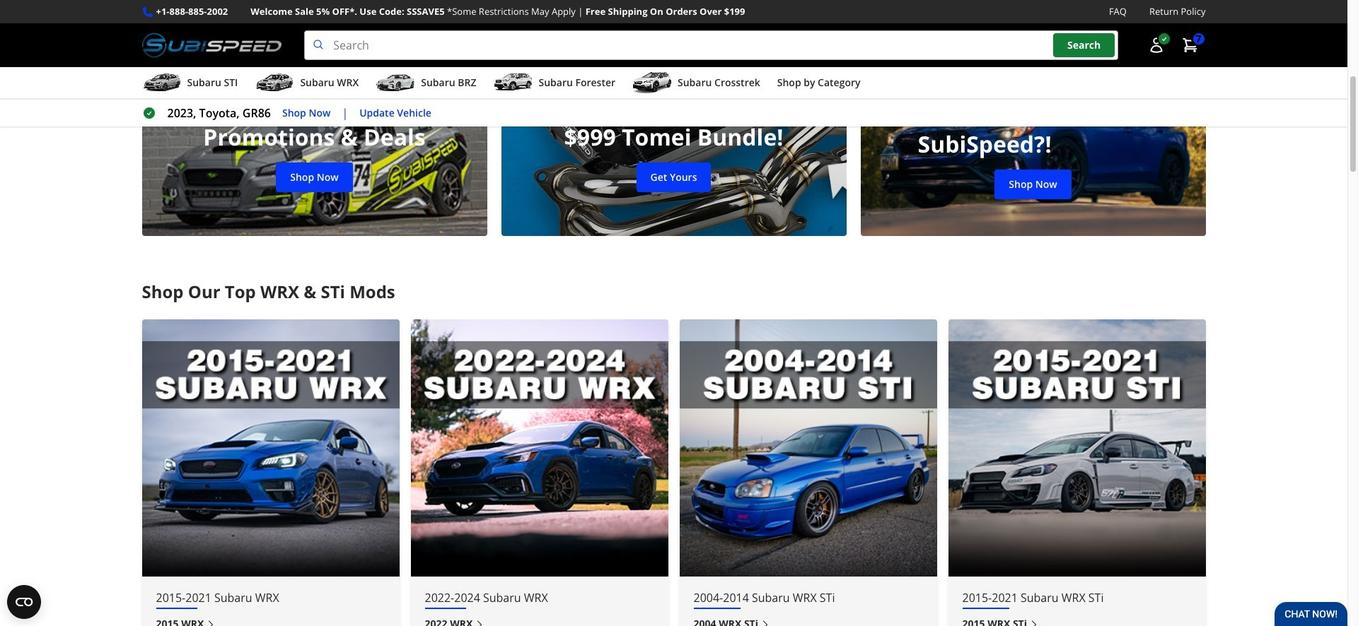 Task type: describe. For each thing, give the bounding box(es) containing it.
coilovers image
[[501, 20, 847, 236]]

search input field
[[304, 31, 1118, 60]]

earn rewards image
[[861, 20, 1206, 236]]

button image
[[1148, 37, 1165, 54]]

wrx sti mods image
[[680, 320, 937, 578]]

a subaru forester thumbnail image image
[[494, 72, 533, 93]]

a subaru crosstrek thumbnail image image
[[633, 72, 672, 93]]

subispeed logo image
[[142, 31, 282, 60]]

a subaru wrx thumbnail image image
[[255, 72, 295, 93]]

a subaru sti thumbnail image image
[[142, 72, 182, 93]]



Task type: locate. For each thing, give the bounding box(es) containing it.
2015-21 wrx mods image
[[142, 320, 399, 578]]

open widget image
[[7, 586, 41, 620]]

2015-2021 wrx sti aftermarket parts image
[[949, 320, 1206, 578]]

2022-2024 wrx mods image
[[411, 320, 668, 578]]

deals image
[[142, 20, 487, 236]]

a subaru brz thumbnail image image
[[376, 72, 416, 93]]



Task type: vqa. For each thing, say whether or not it's contained in the screenshot.
the right Shop
no



